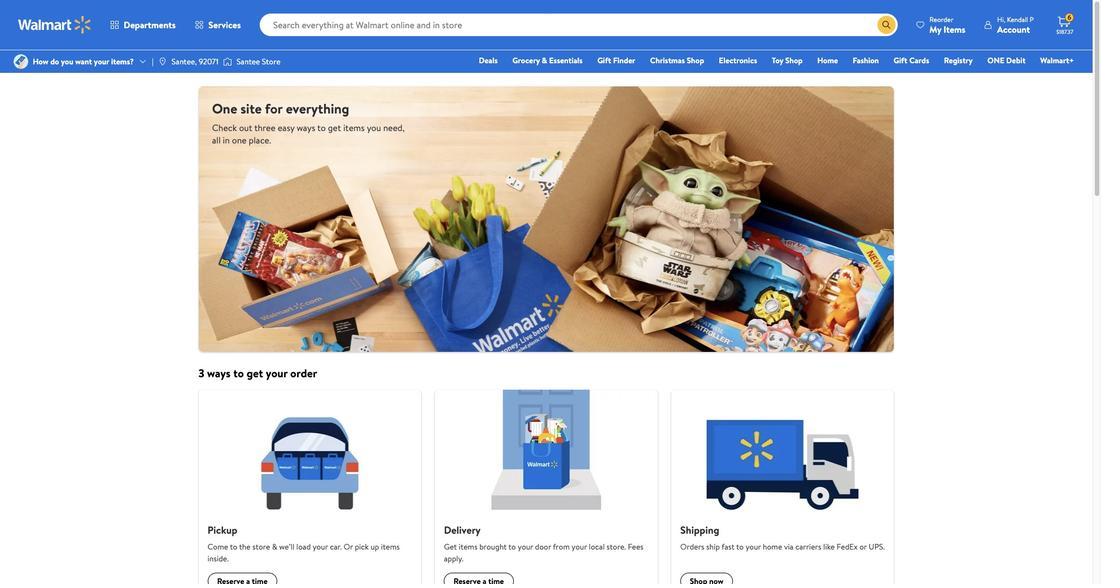 Task type: locate. For each thing, give the bounding box(es) containing it.
0 horizontal spatial shop
[[687, 55, 704, 66]]

your left home
[[746, 541, 761, 552]]

2 gift from the left
[[894, 55, 908, 66]]

2 horizontal spatial items
[[459, 541, 478, 552]]

in
[[223, 134, 230, 146]]

santee,
[[172, 56, 197, 67]]

1 horizontal spatial &
[[542, 55, 547, 66]]

1 vertical spatial ways
[[207, 365, 231, 381]]

1 horizontal spatial items
[[381, 541, 400, 552]]

to inside shipping orders ship fast to your home via carriers like fedex or ups.
[[737, 541, 744, 552]]

you
[[61, 56, 73, 67], [367, 121, 381, 134]]

we'll
[[279, 541, 295, 552]]

fedex
[[837, 541, 858, 552]]

santee, 92071
[[172, 56, 219, 67]]

 image
[[14, 54, 28, 69], [158, 57, 167, 66]]

order
[[290, 365, 317, 381]]

fashion
[[853, 55, 879, 66]]

pickup
[[208, 523, 238, 537]]

your inside pickup come to the store & we'll load your car. or pick up items inside.
[[313, 541, 328, 552]]

 image for how do you want your items?
[[14, 54, 28, 69]]

to right 3
[[233, 365, 244, 381]]

toy
[[772, 55, 784, 66]]

you right do
[[61, 56, 73, 67]]

how
[[33, 56, 48, 67]]

up
[[371, 541, 379, 552]]

shipping list item
[[665, 390, 901, 584]]

services button
[[185, 11, 251, 38]]

cards
[[910, 55, 930, 66]]

for
[[265, 99, 283, 118]]

to inside delivery get items brought to your door from your local store. fees apply.
[[509, 541, 516, 552]]

do
[[50, 56, 59, 67]]

check
[[212, 121, 237, 134]]

home
[[763, 541, 782, 552]]

my
[[930, 23, 942, 35]]

get inside one site for everything check out three easy ways to get items you need, all in one place.
[[328, 121, 341, 134]]

0 vertical spatial &
[[542, 55, 547, 66]]

1 gift from the left
[[598, 55, 611, 66]]

christmas shop
[[650, 55, 704, 66]]

0 horizontal spatial  image
[[14, 54, 28, 69]]

gift finder
[[598, 55, 636, 66]]

everything
[[286, 99, 349, 118]]

1 vertical spatial &
[[272, 541, 277, 552]]

your left car.
[[313, 541, 328, 552]]

essentials
[[549, 55, 583, 66]]

christmas
[[650, 55, 685, 66]]

items right the up
[[381, 541, 400, 552]]

reorder my items
[[930, 14, 966, 35]]

1 horizontal spatial shop
[[785, 55, 803, 66]]

1 horizontal spatial gift
[[894, 55, 908, 66]]

fast
[[722, 541, 735, 552]]

0 vertical spatial ways
[[297, 121, 315, 134]]

2 shop from the left
[[785, 55, 803, 66]]

carriers
[[796, 541, 822, 552]]

to right fast
[[737, 541, 744, 552]]

inside.
[[208, 553, 229, 564]]

pickup list item
[[192, 390, 428, 584]]

3 ways to get your order
[[199, 365, 317, 381]]

gift left cards on the top right
[[894, 55, 908, 66]]

hi, kendall p account
[[997, 14, 1034, 35]]

grocery
[[513, 55, 540, 66]]

get down everything
[[328, 121, 341, 134]]

to left the
[[230, 541, 237, 552]]

to down everything
[[317, 121, 326, 134]]

 image left how
[[14, 54, 28, 69]]

items
[[343, 121, 365, 134], [381, 541, 400, 552], [459, 541, 478, 552]]

1 vertical spatial you
[[367, 121, 381, 134]]

you inside one site for everything check out three easy ways to get items you need, all in one place.
[[367, 121, 381, 134]]

pick
[[355, 541, 369, 552]]

0 vertical spatial get
[[328, 121, 341, 134]]

or
[[860, 541, 867, 552]]

gift left finder
[[598, 55, 611, 66]]

store
[[262, 56, 281, 67]]

need,
[[383, 121, 405, 134]]

ways
[[297, 121, 315, 134], [207, 365, 231, 381]]

search icon image
[[882, 20, 891, 29]]

ups.
[[869, 541, 885, 552]]

 image
[[223, 56, 232, 67]]

1 vertical spatial get
[[247, 365, 263, 381]]

0 horizontal spatial items
[[343, 121, 365, 134]]

list
[[192, 390, 901, 584]]

via
[[784, 541, 794, 552]]

brought
[[480, 541, 507, 552]]

1 horizontal spatial ways
[[297, 121, 315, 134]]

get left order at the left bottom of the page
[[247, 365, 263, 381]]

one
[[988, 55, 1005, 66]]

delivery list item
[[428, 390, 665, 584]]

& right the grocery
[[542, 55, 547, 66]]

0 horizontal spatial gift
[[598, 55, 611, 66]]

to
[[317, 121, 326, 134], [233, 365, 244, 381], [230, 541, 237, 552], [509, 541, 516, 552], [737, 541, 744, 552]]

items right get
[[459, 541, 478, 552]]

store.
[[607, 541, 626, 552]]

shop for christmas shop
[[687, 55, 704, 66]]

registry
[[944, 55, 973, 66]]

all
[[212, 134, 221, 146]]

ship
[[707, 541, 720, 552]]

orders
[[681, 541, 705, 552]]

toy shop link
[[767, 54, 808, 67]]

gift finder link
[[592, 54, 641, 67]]

shop right toy
[[785, 55, 803, 66]]

or
[[344, 541, 353, 552]]

&
[[542, 55, 547, 66], [272, 541, 277, 552]]

1 shop from the left
[[687, 55, 704, 66]]

want
[[75, 56, 92, 67]]

deals
[[479, 55, 498, 66]]

store
[[252, 541, 270, 552]]

your left local
[[572, 541, 587, 552]]

shop right christmas
[[687, 55, 704, 66]]

6
[[1068, 13, 1072, 22]]

1 horizontal spatial  image
[[158, 57, 167, 66]]

0 horizontal spatial ways
[[207, 365, 231, 381]]

come
[[208, 541, 228, 552]]

ways right 3
[[207, 365, 231, 381]]

gift for gift cards
[[894, 55, 908, 66]]

hi,
[[997, 14, 1006, 24]]

debit
[[1007, 55, 1026, 66]]

you left need,
[[367, 121, 381, 134]]

shop
[[687, 55, 704, 66], [785, 55, 803, 66]]

get
[[328, 121, 341, 134], [247, 365, 263, 381]]

car.
[[330, 541, 342, 552]]

0 horizontal spatial &
[[272, 541, 277, 552]]

 image right | in the top of the page
[[158, 57, 167, 66]]

gift
[[598, 55, 611, 66], [894, 55, 908, 66]]

walmart+ link
[[1036, 54, 1079, 67]]

1 horizontal spatial you
[[367, 121, 381, 134]]

easy
[[278, 121, 295, 134]]

grocery & essentials link
[[507, 54, 588, 67]]

& left we'll
[[272, 541, 277, 552]]

1 horizontal spatial get
[[328, 121, 341, 134]]

items left need,
[[343, 121, 365, 134]]

apply.
[[444, 553, 464, 564]]

your
[[94, 56, 109, 67], [266, 365, 288, 381], [313, 541, 328, 552], [518, 541, 533, 552], [572, 541, 587, 552], [746, 541, 761, 552]]

to right brought
[[509, 541, 516, 552]]

your inside shipping orders ship fast to your home via carriers like fedex or ups.
[[746, 541, 761, 552]]

ways right easy on the top left of page
[[297, 121, 315, 134]]

0 horizontal spatial you
[[61, 56, 73, 67]]

account
[[997, 23, 1030, 35]]



Task type: vqa. For each thing, say whether or not it's contained in the screenshot.
second the You from right
no



Task type: describe. For each thing, give the bounding box(es) containing it.
home link
[[812, 54, 843, 67]]

how do you want your items?
[[33, 56, 134, 67]]

one
[[232, 134, 247, 146]]

load
[[296, 541, 311, 552]]

registry link
[[939, 54, 978, 67]]

shop for toy shop
[[785, 55, 803, 66]]

 image for santee, 92071
[[158, 57, 167, 66]]

shipping orders ship fast to your home via carriers like fedex or ups.
[[681, 523, 885, 552]]

departments button
[[101, 11, 185, 38]]

local
[[589, 541, 605, 552]]

items inside pickup come to the store & we'll load your car. or pick up items inside.
[[381, 541, 400, 552]]

fees
[[628, 541, 644, 552]]

door
[[535, 541, 551, 552]]

3
[[199, 365, 204, 381]]

place.
[[249, 134, 271, 146]]

site
[[241, 99, 262, 118]]

delivery
[[444, 523, 481, 537]]

one
[[212, 99, 237, 118]]

gift cards
[[894, 55, 930, 66]]

santee store
[[237, 56, 281, 67]]

$187.37
[[1057, 28, 1074, 36]]

get
[[444, 541, 457, 552]]

grocery & essentials
[[513, 55, 583, 66]]

items?
[[111, 56, 134, 67]]

0 horizontal spatial get
[[247, 365, 263, 381]]

6 $187.37
[[1057, 13, 1074, 36]]

ways inside one site for everything check out three easy ways to get items you need, all in one place.
[[297, 121, 315, 134]]

christmas shop link
[[645, 54, 709, 67]]

Search search field
[[260, 14, 898, 36]]

walmart+
[[1041, 55, 1074, 66]]

finder
[[613, 55, 636, 66]]

your right want
[[94, 56, 109, 67]]

p
[[1030, 14, 1034, 24]]

from
[[553, 541, 570, 552]]

departments
[[124, 19, 176, 31]]

out
[[239, 121, 252, 134]]

items
[[944, 23, 966, 35]]

shipping
[[681, 523, 720, 537]]

gift cards link
[[889, 54, 935, 67]]

items inside delivery get items brought to your door from your local store. fees apply.
[[459, 541, 478, 552]]

your left door
[[518, 541, 533, 552]]

pickup come to the store & we'll load your car. or pick up items inside.
[[208, 523, 400, 564]]

0 vertical spatial you
[[61, 56, 73, 67]]

list containing pickup
[[192, 390, 901, 584]]

& inside pickup come to the store & we'll load your car. or pick up items inside.
[[272, 541, 277, 552]]

your left order at the left bottom of the page
[[266, 365, 288, 381]]

kendall
[[1007, 14, 1029, 24]]

fashion link
[[848, 54, 884, 67]]

services
[[208, 19, 241, 31]]

one debit
[[988, 55, 1026, 66]]

to inside one site for everything check out three easy ways to get items you need, all in one place.
[[317, 121, 326, 134]]

three
[[254, 121, 276, 134]]

reorder
[[930, 14, 954, 24]]

Walmart Site-Wide search field
[[260, 14, 898, 36]]

delivery get items brought to your door from your local store. fees apply.
[[444, 523, 644, 564]]

walmart image
[[18, 16, 92, 34]]

electronics link
[[714, 54, 763, 67]]

92071
[[199, 56, 219, 67]]

items inside one site for everything check out three easy ways to get items you need, all in one place.
[[343, 121, 365, 134]]

toy shop
[[772, 55, 803, 66]]

the
[[239, 541, 251, 552]]

like
[[824, 541, 835, 552]]

to inside pickup come to the store & we'll load your car. or pick up items inside.
[[230, 541, 237, 552]]

gift for gift finder
[[598, 55, 611, 66]]

|
[[152, 56, 154, 67]]

home
[[818, 55, 838, 66]]

one debit link
[[983, 54, 1031, 67]]

one site for everything check out three easy ways to get items you need, all in one place.
[[212, 99, 405, 146]]

electronics
[[719, 55, 757, 66]]

deals link
[[474, 54, 503, 67]]



